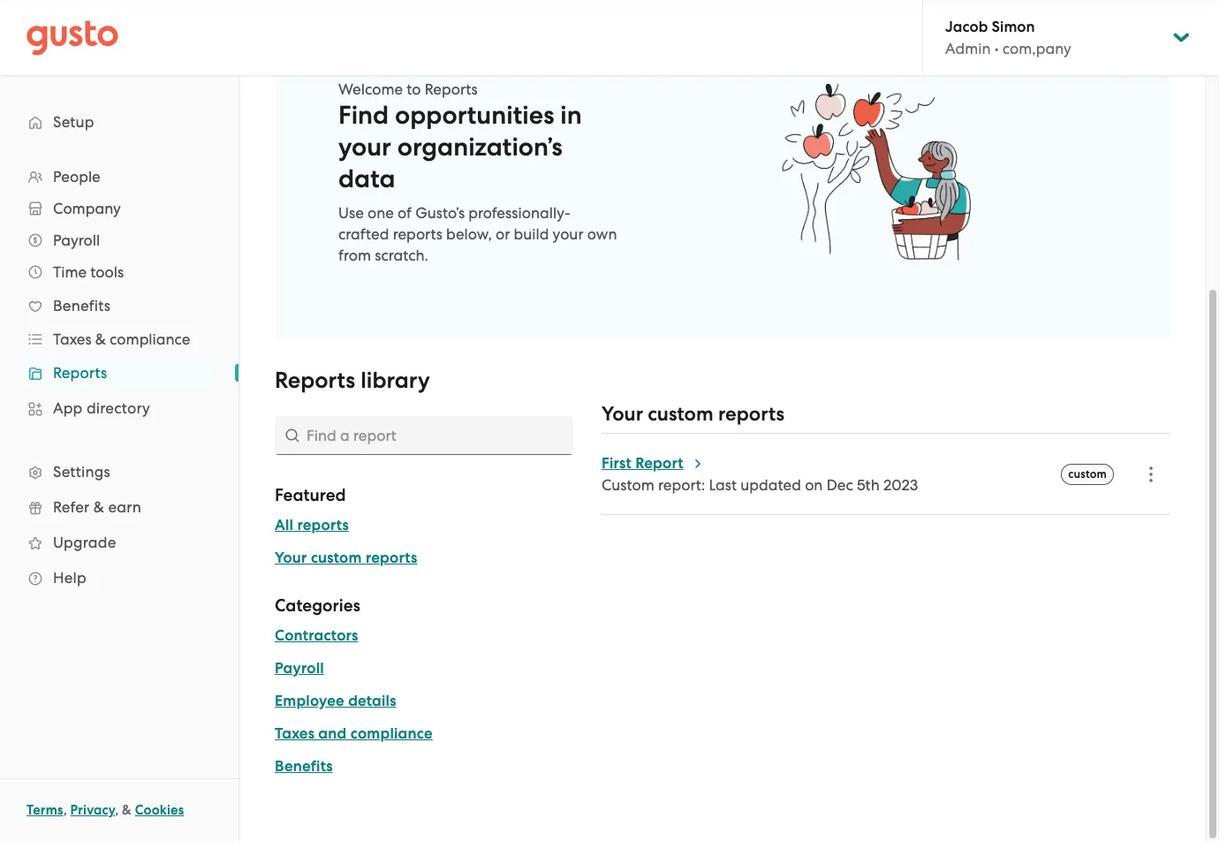 Task type: locate. For each thing, give the bounding box(es) containing it.
your left own on the top of the page
[[553, 225, 584, 243]]

find
[[338, 100, 389, 131]]

earn
[[108, 498, 141, 516]]

upgrade
[[53, 534, 116, 551]]

contractors button
[[275, 626, 358, 647]]

2 horizontal spatial custom
[[1068, 467, 1107, 480]]

reports
[[425, 80, 478, 98], [53, 364, 107, 382], [275, 367, 355, 394]]

data
[[338, 163, 395, 194]]

all
[[275, 516, 293, 535]]

0 horizontal spatial benefits
[[53, 297, 111, 315]]

1 horizontal spatial your
[[553, 225, 584, 243]]

1 vertical spatial compliance
[[350, 725, 433, 743]]

employee details button
[[275, 691, 396, 712]]

,
[[63, 802, 67, 818], [115, 802, 119, 818]]

home image
[[27, 20, 118, 55]]

0 horizontal spatial custom
[[311, 549, 362, 567]]

0 horizontal spatial payroll
[[53, 231, 100, 249]]

first report link
[[602, 454, 705, 473]]

0 vertical spatial payroll
[[53, 231, 100, 249]]

privacy link
[[70, 802, 115, 818]]

reports library
[[275, 367, 430, 394]]

0 vertical spatial custom
[[648, 402, 714, 426]]

organization's
[[397, 132, 563, 163]]

taxes inside 'button'
[[275, 725, 315, 743]]

settings
[[53, 463, 110, 481]]

1 horizontal spatial compliance
[[350, 725, 433, 743]]

featured
[[275, 485, 346, 505]]

0 vertical spatial your
[[338, 132, 391, 163]]

, left the privacy
[[63, 802, 67, 818]]

your custom reports
[[602, 402, 785, 426], [275, 549, 417, 567]]

refer & earn link
[[18, 491, 221, 523]]

taxes inside dropdown button
[[53, 330, 92, 348]]

your
[[602, 402, 643, 426], [275, 549, 307, 567]]

taxes up benefits button
[[275, 725, 315, 743]]

& up reports link
[[95, 330, 106, 348]]

first report
[[602, 454, 684, 473]]

1 horizontal spatial your custom reports
[[602, 402, 785, 426]]

reports for reports
[[53, 364, 107, 382]]

reports up app
[[53, 364, 107, 382]]

2 horizontal spatial reports
[[425, 80, 478, 98]]

your inside use one of gusto's professionally- crafted reports below, or build your own from scratch.
[[553, 225, 584, 243]]

updated
[[741, 476, 801, 494]]

1 horizontal spatial taxes
[[275, 725, 315, 743]]

benefits link
[[18, 290, 221, 322]]

report:
[[658, 476, 705, 494]]

compliance inside dropdown button
[[110, 330, 190, 348]]

employee details
[[275, 692, 396, 710]]

0 vertical spatial taxes
[[53, 330, 92, 348]]

terms
[[27, 802, 63, 818]]

compliance
[[110, 330, 190, 348], [350, 725, 433, 743]]

your down find at the left
[[338, 132, 391, 163]]

details
[[348, 692, 396, 710]]

app directory
[[53, 399, 150, 417]]

your down all
[[275, 549, 307, 567]]

all reports
[[275, 516, 349, 535]]

1 vertical spatial benefits
[[275, 757, 333, 776]]

1 horizontal spatial payroll
[[275, 659, 324, 678]]

0 vertical spatial benefits
[[53, 297, 111, 315]]

compliance down the "details"
[[350, 725, 433, 743]]

2 vertical spatial custom
[[311, 549, 362, 567]]

your up first
[[602, 402, 643, 426]]

payroll inside dropdown button
[[53, 231, 100, 249]]

use
[[338, 204, 364, 222]]

compliance inside 'button'
[[350, 725, 433, 743]]

jacob
[[945, 18, 988, 36]]

1 horizontal spatial benefits
[[275, 757, 333, 776]]

0 horizontal spatial your
[[338, 132, 391, 163]]

list
[[0, 161, 239, 596]]

all reports button
[[275, 515, 349, 536]]

, left cookies
[[115, 802, 119, 818]]

setup
[[53, 113, 94, 131]]

professionally-
[[469, 204, 571, 222]]

reports inside gusto navigation element
[[53, 364, 107, 382]]

app
[[53, 399, 83, 417]]

1 horizontal spatial ,
[[115, 802, 119, 818]]

0 vertical spatial &
[[95, 330, 106, 348]]

1 vertical spatial your custom reports
[[275, 549, 417, 567]]

first report element
[[602, 434, 1171, 515]]

1 horizontal spatial your
[[602, 402, 643, 426]]

dec
[[827, 476, 853, 494]]

1 vertical spatial your
[[275, 549, 307, 567]]

0 horizontal spatial compliance
[[110, 330, 190, 348]]

report
[[635, 454, 684, 473]]

1 vertical spatial your
[[553, 225, 584, 243]]

0 horizontal spatial taxes
[[53, 330, 92, 348]]

& inside dropdown button
[[95, 330, 106, 348]]

0 horizontal spatial your
[[275, 549, 307, 567]]

help
[[53, 569, 87, 587]]

custom
[[648, 402, 714, 426], [1068, 467, 1107, 480], [311, 549, 362, 567]]

taxes down "benefits" link
[[53, 330, 92, 348]]

taxes
[[53, 330, 92, 348], [275, 725, 315, 743]]

1 vertical spatial &
[[93, 498, 104, 516]]

0 vertical spatial compliance
[[110, 330, 190, 348]]

1 vertical spatial taxes
[[275, 725, 315, 743]]

& for compliance
[[95, 330, 106, 348]]

reports
[[393, 225, 443, 243], [718, 402, 785, 426], [297, 516, 349, 535], [366, 549, 417, 567]]

& left earn
[[93, 498, 104, 516]]

time
[[53, 263, 87, 281]]

taxes and compliance
[[275, 725, 433, 743]]

reports left library
[[275, 367, 355, 394]]

benefits down and
[[275, 757, 333, 776]]

taxes & compliance button
[[18, 323, 221, 355]]

& left cookies 'button'
[[122, 802, 132, 818]]

0 horizontal spatial reports
[[53, 364, 107, 382]]

reports up opportunities
[[425, 80, 478, 98]]

taxes & compliance
[[53, 330, 190, 348]]

0 horizontal spatial ,
[[63, 802, 67, 818]]

reports inside welcome to reports find opportunities in your organization's data
[[425, 80, 478, 98]]

benefits
[[53, 297, 111, 315], [275, 757, 333, 776]]

of
[[398, 204, 412, 222]]

&
[[95, 330, 106, 348], [93, 498, 104, 516], [122, 802, 132, 818]]

payroll up the "employee"
[[275, 659, 324, 678]]

your custom reports up report on the right of the page
[[602, 402, 785, 426]]

in
[[560, 100, 582, 131]]

payroll
[[53, 231, 100, 249], [275, 659, 324, 678]]

0 vertical spatial your custom reports
[[602, 402, 785, 426]]

company button
[[18, 193, 221, 224]]

1 horizontal spatial reports
[[275, 367, 355, 394]]

your custom reports down 'all reports' button
[[275, 549, 417, 567]]

taxes for taxes & compliance
[[53, 330, 92, 348]]

1 vertical spatial custom
[[1068, 467, 1107, 480]]

your
[[338, 132, 391, 163], [553, 225, 584, 243]]

cookies button
[[135, 800, 184, 821]]

1 horizontal spatial custom
[[648, 402, 714, 426]]

categories
[[275, 596, 360, 616]]

payroll up 'time'
[[53, 231, 100, 249]]

compliance for taxes & compliance
[[110, 330, 190, 348]]

list containing people
[[0, 161, 239, 596]]

gusto navigation element
[[0, 76, 239, 624]]

benefits down time tools
[[53, 297, 111, 315]]

compliance down "benefits" link
[[110, 330, 190, 348]]



Task type: vqa. For each thing, say whether or not it's contained in the screenshot.
View
no



Task type: describe. For each thing, give the bounding box(es) containing it.
reports for reports library
[[275, 367, 355, 394]]

help link
[[18, 562, 221, 594]]

your inside welcome to reports find opportunities in your organization's data
[[338, 132, 391, 163]]

simon
[[992, 18, 1035, 36]]

gusto's
[[415, 204, 465, 222]]

welcome
[[338, 80, 403, 98]]

custom inside first report element
[[1068, 467, 1107, 480]]

terms link
[[27, 802, 63, 818]]

2 , from the left
[[115, 802, 119, 818]]

custom
[[602, 476, 655, 494]]

to
[[407, 80, 421, 98]]

tools
[[90, 263, 124, 281]]

people button
[[18, 161, 221, 193]]

welcome to reports find opportunities in your organization's data
[[338, 80, 582, 194]]

1 vertical spatial payroll
[[275, 659, 324, 678]]

benefits inside gusto navigation element
[[53, 297, 111, 315]]

setup link
[[18, 106, 221, 138]]

taxes and compliance button
[[275, 724, 433, 745]]

taxes for taxes and compliance
[[275, 725, 315, 743]]

time tools button
[[18, 256, 221, 288]]

benefits button
[[275, 756, 333, 778]]

0 horizontal spatial your custom reports
[[275, 549, 417, 567]]

company
[[53, 200, 121, 217]]

•
[[995, 40, 999, 57]]

app directory link
[[18, 392, 221, 424]]

cookies
[[135, 802, 184, 818]]

employee
[[275, 692, 345, 710]]

scratch.
[[375, 247, 428, 264]]

0 vertical spatial your
[[602, 402, 643, 426]]

5th
[[857, 476, 880, 494]]

custom inside button
[[311, 549, 362, 567]]

settings link
[[18, 456, 221, 488]]

your inside button
[[275, 549, 307, 567]]

terms , privacy , & cookies
[[27, 802, 184, 818]]

& for earn
[[93, 498, 104, 516]]

reports inside use one of gusto's professionally- crafted reports below, or build your own from scratch.
[[393, 225, 443, 243]]

custom report: last updated on dec 5th 2023
[[602, 476, 918, 494]]

directory
[[86, 399, 150, 417]]

2 vertical spatial &
[[122, 802, 132, 818]]

use one of gusto's professionally- crafted reports below, or build your own from scratch.
[[338, 204, 617, 264]]

upgrade link
[[18, 527, 221, 558]]

contractors
[[275, 626, 358, 645]]

opportunities
[[395, 100, 554, 131]]

own
[[587, 225, 617, 243]]

refer & earn
[[53, 498, 141, 516]]

your custom reports button
[[275, 548, 417, 569]]

Report Search bar field
[[275, 416, 573, 455]]

build
[[514, 225, 549, 243]]

crafted
[[338, 225, 389, 243]]

admin
[[945, 40, 991, 57]]

1 , from the left
[[63, 802, 67, 818]]

payroll button
[[18, 224, 221, 256]]

2023
[[884, 476, 918, 494]]

refer
[[53, 498, 90, 516]]

privacy
[[70, 802, 115, 818]]

com,pany
[[1003, 40, 1071, 57]]

one
[[368, 204, 394, 222]]

from
[[338, 247, 371, 264]]

first
[[602, 454, 632, 473]]

time tools
[[53, 263, 124, 281]]

below,
[[446, 225, 492, 243]]

last
[[709, 476, 737, 494]]

people
[[53, 168, 100, 186]]

and
[[318, 725, 347, 743]]

jacob simon admin • com,pany
[[945, 18, 1071, 57]]

on
[[805, 476, 823, 494]]

library
[[361, 367, 430, 394]]

reports link
[[18, 357, 221, 389]]

or
[[496, 225, 510, 243]]

compliance for taxes and compliance
[[350, 725, 433, 743]]

payroll button
[[275, 658, 324, 679]]



